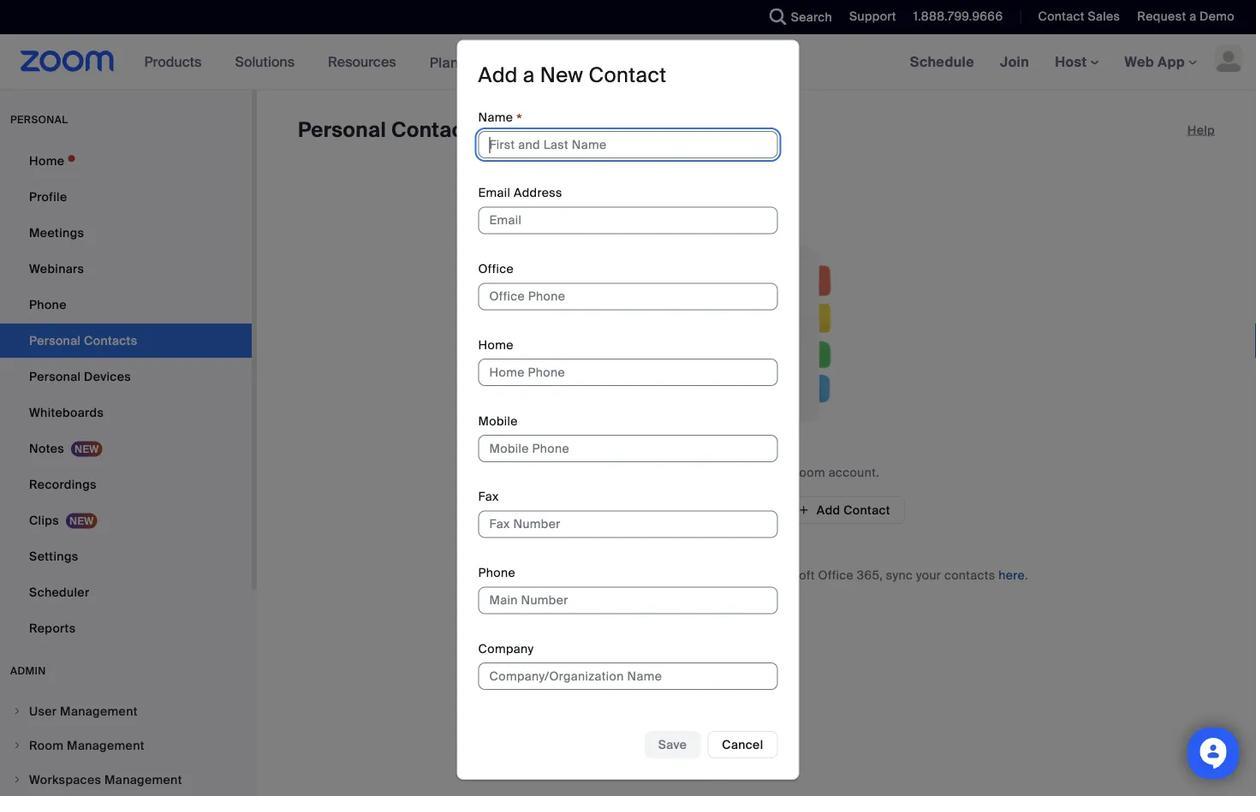 Task type: locate. For each thing, give the bounding box(es) containing it.
0 horizontal spatial a
[[523, 62, 535, 88]]

calendar,
[[553, 567, 608, 583]]

settings
[[29, 549, 78, 564]]

1 horizontal spatial personal
[[298, 117, 386, 143]]

1 vertical spatial home
[[478, 337, 514, 353]]

0 horizontal spatial contacts
[[654, 465, 705, 480]]

contact sales link
[[1026, 0, 1125, 34], [1038, 9, 1121, 24]]

scheduler
[[29, 585, 89, 600]]

1 microsoft from the left
[[612, 567, 667, 583]]

microsoft right and
[[760, 567, 815, 583]]

settings link
[[0, 540, 252, 574]]

1 horizontal spatial phone
[[478, 565, 516, 581]]

add a new contact dialog
[[457, 40, 800, 780]]

personal inside menu
[[29, 369, 81, 385]]

2 horizontal spatial contact
[[1038, 9, 1085, 24]]

contacts left here
[[945, 567, 996, 583]]

webinars
[[29, 261, 84, 277]]

notes
[[29, 441, 64, 457]]

phone down fax at the bottom left of page
[[478, 565, 516, 581]]

1 horizontal spatial office
[[818, 567, 854, 583]]

product information navigation
[[132, 34, 543, 90]]

admin menu menu
[[0, 695, 252, 797]]

personal contacts
[[298, 117, 483, 143]]

office down email
[[478, 261, 514, 277]]

contact right new
[[589, 62, 667, 88]]

support link
[[837, 0, 901, 34], [850, 9, 897, 24]]

csv
[[714, 502, 739, 518]]

contacts right no
[[654, 465, 705, 480]]

1 horizontal spatial microsoft
[[760, 567, 815, 583]]

0 horizontal spatial add image
[[622, 502, 634, 519]]

phone inside personal menu menu
[[29, 297, 67, 313]]

personal menu menu
[[0, 144, 252, 648]]

0 vertical spatial home
[[29, 153, 64, 169]]

1 vertical spatial personal
[[29, 369, 81, 385]]

personal up whiteboards
[[29, 369, 81, 385]]

2 vertical spatial contact
[[844, 502, 891, 518]]

phone inside add a new contact dialog
[[478, 565, 516, 581]]

0 horizontal spatial add
[[478, 62, 518, 88]]

home up profile
[[29, 153, 64, 169]]

1.888.799.9666 button
[[901, 0, 1008, 34], [914, 9, 1003, 24]]

contact inside dialog
[[589, 62, 667, 88]]

add image inside button
[[798, 503, 810, 518]]

profile
[[29, 189, 67, 205]]

a inside dialog
[[523, 62, 535, 88]]

join
[[1000, 53, 1030, 71]]

your right to
[[763, 465, 788, 480]]

0 vertical spatial office
[[478, 261, 514, 277]]

0 horizontal spatial contact
[[589, 62, 667, 88]]

office left 365, at the bottom of the page
[[818, 567, 854, 583]]

help
[[1188, 122, 1215, 138]]

personal devices
[[29, 369, 131, 385]]

webinars link
[[0, 252, 252, 286]]

contacts
[[654, 465, 705, 480], [945, 567, 996, 583]]

contact sales link up meetings navigation on the top right
[[1038, 9, 1121, 24]]

cancel
[[722, 737, 764, 753]]

phone
[[29, 297, 67, 313], [478, 565, 516, 581]]

0 horizontal spatial home
[[29, 153, 64, 169]]

home inside add a new contact dialog
[[478, 337, 514, 353]]

Company text field
[[478, 663, 778, 690]]

exchange,
[[670, 567, 731, 583]]

1 vertical spatial contact
[[589, 62, 667, 88]]

add contact
[[817, 502, 891, 518]]

a for request
[[1190, 9, 1197, 24]]

join link
[[988, 34, 1042, 89]]

0 vertical spatial phone
[[29, 297, 67, 313]]

0 horizontal spatial personal
[[29, 369, 81, 385]]

home inside personal menu menu
[[29, 153, 64, 169]]

Fax text field
[[478, 511, 778, 538]]

personal devices link
[[0, 360, 252, 394]]

a left "demo"
[[1190, 9, 1197, 24]]

add up name
[[478, 62, 518, 88]]

0 vertical spatial contact
[[1038, 9, 1085, 24]]

no contacts added to your zoom account.
[[634, 465, 880, 480]]

.
[[1025, 567, 1028, 583]]

contacts
[[391, 117, 483, 143]]

1 horizontal spatial a
[[1190, 9, 1197, 24]]

Email Address text field
[[478, 207, 778, 234]]

a left new
[[523, 62, 535, 88]]

clips
[[29, 513, 59, 528]]

meetings navigation
[[897, 34, 1256, 90]]

1 horizontal spatial contact
[[844, 502, 891, 518]]

name
[[478, 109, 513, 125]]

First and Last Name text field
[[478, 131, 778, 158]]

banner
[[0, 34, 1256, 90]]

contact down account.
[[844, 502, 891, 518]]

your right sync
[[916, 567, 941, 583]]

plans
[[430, 53, 466, 71]]

personal for personal contacts
[[298, 117, 386, 143]]

office
[[478, 261, 514, 277], [818, 567, 854, 583]]

add for add contact
[[817, 502, 841, 518]]

add image left import
[[622, 502, 634, 519]]

1 vertical spatial office
[[818, 567, 854, 583]]

add image down zoom
[[798, 503, 810, 518]]

1 vertical spatial your
[[916, 567, 941, 583]]

0 vertical spatial contacts
[[654, 465, 705, 480]]

0 horizontal spatial microsoft
[[612, 567, 667, 583]]

1 vertical spatial phone
[[478, 565, 516, 581]]

pricing
[[483, 53, 530, 71]]

1 horizontal spatial home
[[478, 337, 514, 353]]

add image
[[622, 502, 634, 519], [798, 503, 810, 518]]

1 horizontal spatial add
[[817, 502, 841, 518]]

0 horizontal spatial your
[[763, 465, 788, 480]]

0 horizontal spatial phone
[[29, 297, 67, 313]]

1 horizontal spatial add image
[[798, 503, 810, 518]]

personal
[[298, 117, 386, 143], [29, 369, 81, 385]]

*
[[517, 110, 523, 129]]

1 horizontal spatial your
[[916, 567, 941, 583]]

0 horizontal spatial office
[[478, 261, 514, 277]]

add
[[478, 62, 518, 88], [817, 502, 841, 518]]

request a demo link
[[1125, 0, 1256, 34], [1138, 9, 1235, 24]]

devices
[[84, 369, 131, 385]]

&
[[470, 53, 480, 71]]

microsoft up phone text field
[[612, 567, 667, 583]]

meetings
[[29, 225, 84, 241]]

whiteboards
[[29, 405, 104, 421]]

0 vertical spatial add
[[478, 62, 518, 88]]

home up mobile on the left of the page
[[478, 337, 514, 353]]

1 vertical spatial a
[[523, 62, 535, 88]]

add down zoom
[[817, 502, 841, 518]]

recordings
[[29, 477, 97, 492]]

google
[[507, 567, 550, 583]]

add image inside import from csv file button
[[622, 502, 634, 519]]

add image for add
[[798, 503, 810, 518]]

from
[[683, 502, 710, 518]]

banner containing schedule
[[0, 34, 1256, 90]]

phone down webinars
[[29, 297, 67, 313]]

0 vertical spatial a
[[1190, 9, 1197, 24]]

a
[[1190, 9, 1197, 24], [523, 62, 535, 88]]

0 vertical spatial personal
[[298, 117, 386, 143]]

add inside dialog
[[478, 62, 518, 88]]

personal down product information navigation
[[298, 117, 386, 143]]

home
[[29, 153, 64, 169], [478, 337, 514, 353]]

contact inside button
[[844, 502, 891, 518]]

recordings link
[[0, 468, 252, 502]]

contact left sales
[[1038, 9, 1085, 24]]

contact
[[1038, 9, 1085, 24], [589, 62, 667, 88], [844, 502, 891, 518]]

add image for import
[[622, 502, 634, 519]]

microsoft
[[612, 567, 667, 583], [760, 567, 815, 583]]

request a demo
[[1138, 9, 1235, 24]]

1 horizontal spatial contacts
[[945, 567, 996, 583]]

plans & pricing link
[[430, 53, 530, 71], [430, 53, 530, 71]]

help link
[[1188, 116, 1215, 144]]

and
[[734, 567, 756, 583]]

add inside button
[[817, 502, 841, 518]]

support
[[850, 9, 897, 24]]

sync
[[886, 567, 913, 583]]

your
[[763, 465, 788, 480], [916, 567, 941, 583]]

1 vertical spatial add
[[817, 502, 841, 518]]



Task type: vqa. For each thing, say whether or not it's contained in the screenshot.
Settings link
yes



Task type: describe. For each thing, give the bounding box(es) containing it.
fax
[[478, 489, 499, 505]]

import
[[641, 502, 680, 518]]

contact sales
[[1038, 9, 1121, 24]]

personal for personal devices
[[29, 369, 81, 385]]

phone link
[[0, 288, 252, 322]]

account.
[[829, 465, 880, 480]]

no
[[634, 465, 651, 480]]

save
[[658, 737, 687, 753]]

1 vertical spatial contacts
[[945, 567, 996, 583]]

add for add a new contact
[[478, 62, 518, 88]]

whiteboards link
[[0, 396, 252, 430]]

file
[[742, 502, 763, 518]]

home link
[[0, 144, 252, 178]]

add contact button
[[784, 497, 905, 524]]

added
[[708, 465, 745, 480]]

notes link
[[0, 432, 252, 466]]

address
[[514, 185, 563, 201]]

a for add
[[523, 62, 535, 88]]

add a new contact
[[478, 62, 667, 88]]

import from csv file
[[641, 502, 763, 518]]

plans & pricing
[[430, 53, 530, 71]]

company
[[478, 641, 534, 657]]

for google calendar, microsoft exchange, and microsoft office 365, sync your contacts here .
[[485, 567, 1028, 583]]

scheduler link
[[0, 576, 252, 610]]

to
[[749, 465, 760, 480]]

clips link
[[0, 504, 252, 538]]

contact sales link up join
[[1026, 0, 1125, 34]]

here
[[999, 567, 1025, 583]]

meetings link
[[0, 216, 252, 250]]

reports link
[[0, 612, 252, 646]]

office inside add a new contact dialog
[[478, 261, 514, 277]]

profile link
[[0, 180, 252, 214]]

Phone text field
[[478, 587, 778, 614]]

cancel button
[[708, 732, 778, 759]]

for
[[485, 567, 504, 583]]

mobile
[[478, 413, 518, 429]]

request
[[1138, 9, 1187, 24]]

Home text field
[[478, 359, 778, 386]]

import from csv file button
[[608, 497, 777, 524]]

email
[[478, 185, 511, 201]]

1.888.799.9666
[[914, 9, 1003, 24]]

name *
[[478, 109, 523, 129]]

sales
[[1088, 9, 1121, 24]]

save button
[[645, 732, 701, 759]]

schedule
[[910, 53, 975, 71]]

Office Phone text field
[[478, 283, 778, 310]]

0 vertical spatial your
[[763, 465, 788, 480]]

demo
[[1200, 9, 1235, 24]]

email address
[[478, 185, 563, 201]]

personal
[[10, 113, 68, 126]]

schedule link
[[897, 34, 988, 89]]

365,
[[857, 567, 883, 583]]

zoom logo image
[[21, 51, 114, 72]]

zoom
[[792, 465, 826, 480]]

here link
[[999, 567, 1025, 583]]

admin
[[10, 665, 46, 678]]

reports
[[29, 621, 76, 636]]

2 microsoft from the left
[[760, 567, 815, 583]]

new
[[540, 62, 584, 88]]

Mobile text field
[[478, 435, 778, 462]]



